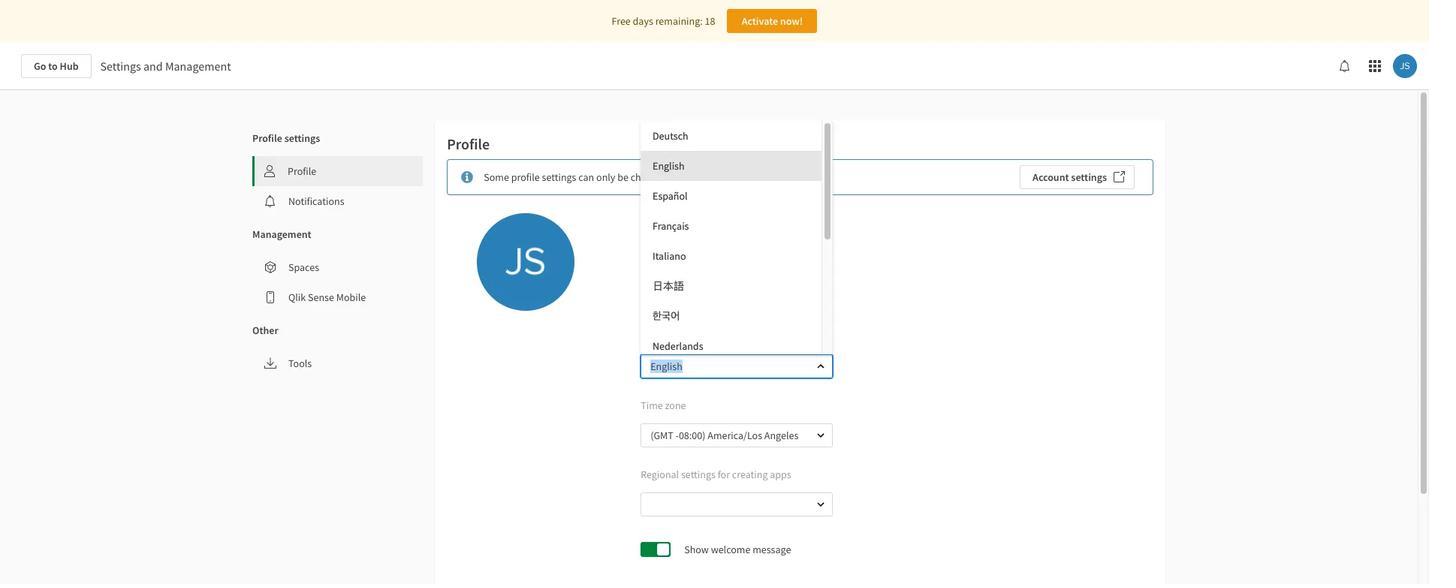 Task type: describe. For each thing, give the bounding box(es) containing it.
english
[[653, 159, 685, 173]]

account settings link
[[1020, 165, 1135, 189]]

regional
[[641, 468, 679, 482]]

language
[[684, 330, 725, 343]]

notifications
[[288, 195, 344, 208]]

simon
[[673, 236, 706, 251]]

close image
[[817, 362, 826, 371]]

2 horizontal spatial profile
[[447, 134, 490, 153]]

1 account from the left
[[703, 171, 739, 184]]

alert containing some profile settings can only be changed in your account settings.
[[447, 159, 1154, 195]]

only
[[596, 171, 615, 184]]

free
[[612, 14, 631, 28]]

your
[[681, 171, 701, 184]]

show
[[684, 543, 709, 557]]

qlik sense mobile link
[[252, 282, 423, 312]]

activate now!
[[742, 14, 803, 28]]

show welcome message
[[684, 543, 791, 557]]

go to hub link
[[21, 54, 91, 78]]

preferred language
[[641, 330, 725, 343]]

0 horizontal spatial management
[[165, 59, 231, 74]]

message
[[753, 543, 791, 557]]

nederlands
[[653, 339, 703, 353]]

jacob simon image
[[1393, 54, 1417, 78]]

open image
[[817, 501, 826, 510]]

1 horizontal spatial profile
[[288, 164, 316, 178]]

sense
[[308, 291, 334, 304]]

18
[[705, 14, 715, 28]]

in
[[671, 171, 679, 184]]

regional settings for creating apps
[[641, 468, 792, 482]]

creating
[[732, 468, 768, 482]]

zone
[[665, 399, 686, 412]]

español
[[653, 189, 688, 203]]

can
[[579, 171, 594, 184]]

qlik
[[288, 291, 306, 304]]

tools
[[288, 357, 312, 370]]

some profile settings can only be changed in your account settings.
[[484, 171, 778, 184]]

remaining:
[[655, 14, 703, 28]]

profile
[[511, 171, 540, 184]]

jacob simon image
[[477, 213, 575, 311]]

italiano
[[653, 249, 686, 263]]

settings for account settings
[[1071, 171, 1107, 184]]

notifications link
[[252, 186, 423, 216]]

apps
[[770, 468, 792, 482]]

spaces link
[[252, 252, 423, 282]]



Task type: locate. For each thing, give the bounding box(es) containing it.
1 horizontal spatial management
[[252, 228, 311, 241]]

account
[[703, 171, 739, 184], [1033, 171, 1069, 184]]

profile
[[252, 131, 282, 145], [447, 134, 490, 153], [288, 164, 316, 178]]

0 horizontal spatial account
[[703, 171, 739, 184]]

jacob
[[641, 236, 671, 251]]

changed
[[631, 171, 668, 184]]

None text field
[[642, 424, 804, 448], [642, 493, 804, 517], [642, 424, 804, 448], [642, 493, 804, 517]]

be
[[618, 171, 629, 184]]

email simonjacob477@gmail.com
[[641, 273, 780, 308]]

management up the spaces on the left top
[[252, 228, 311, 241]]

settings inside "link"
[[1071, 171, 1107, 184]]

email
[[641, 273, 666, 286]]

activate now! link
[[727, 9, 818, 33]]

0 vertical spatial management
[[165, 59, 231, 74]]

qlik sense mobile
[[288, 291, 366, 304]]

spaces
[[288, 261, 319, 274]]

account settings
[[1033, 171, 1107, 184]]

settings for regional settings for creating apps
[[681, 468, 716, 482]]

profile settings
[[252, 131, 320, 145]]

profile link
[[255, 156, 423, 186]]

list box
[[641, 121, 833, 361]]

other
[[252, 324, 278, 337]]

account inside "link"
[[1033, 171, 1069, 184]]

settings and management
[[100, 59, 231, 74]]

management
[[165, 59, 231, 74], [252, 228, 311, 241]]

mobile
[[336, 291, 366, 304]]

settings.
[[741, 171, 778, 184]]

open image
[[817, 431, 826, 440]]

activate
[[742, 14, 778, 28]]

time zone
[[641, 399, 686, 412]]

settings for profile settings
[[284, 131, 320, 145]]

preferred
[[641, 330, 682, 343]]

settings
[[284, 131, 320, 145], [542, 171, 576, 184], [1071, 171, 1107, 184], [681, 468, 716, 482]]

welcome
[[711, 543, 751, 557]]

deutsch
[[653, 129, 689, 143]]

time
[[641, 399, 663, 412]]

now!
[[780, 14, 803, 28]]

for
[[718, 468, 730, 482]]

alert
[[447, 159, 1154, 195]]

hub
[[60, 59, 79, 73]]

go
[[34, 59, 46, 73]]

and
[[143, 59, 163, 74]]

français
[[653, 219, 689, 233]]

tools link
[[252, 349, 423, 379]]

to
[[48, 59, 58, 73]]

list box containing deutsch
[[641, 121, 833, 361]]

go to hub
[[34, 59, 79, 73]]

some
[[484, 171, 509, 184]]

name jacob simon
[[641, 216, 706, 251]]

0 horizontal spatial profile
[[252, 131, 282, 145]]

free days remaining: 18
[[612, 14, 715, 28]]

None text field
[[642, 355, 804, 379]]

1 horizontal spatial account
[[1033, 171, 1069, 184]]

한국어
[[653, 309, 680, 323]]

name
[[641, 216, 667, 229]]

1 vertical spatial management
[[252, 228, 311, 241]]

日本語
[[653, 279, 684, 293]]

2 account from the left
[[1033, 171, 1069, 184]]

days
[[633, 14, 653, 28]]

management right and
[[165, 59, 231, 74]]

simonjacob477@gmail.com
[[641, 293, 780, 308]]

settings
[[100, 59, 141, 74]]



Task type: vqa. For each thing, say whether or not it's contained in the screenshot.
the Simon
yes



